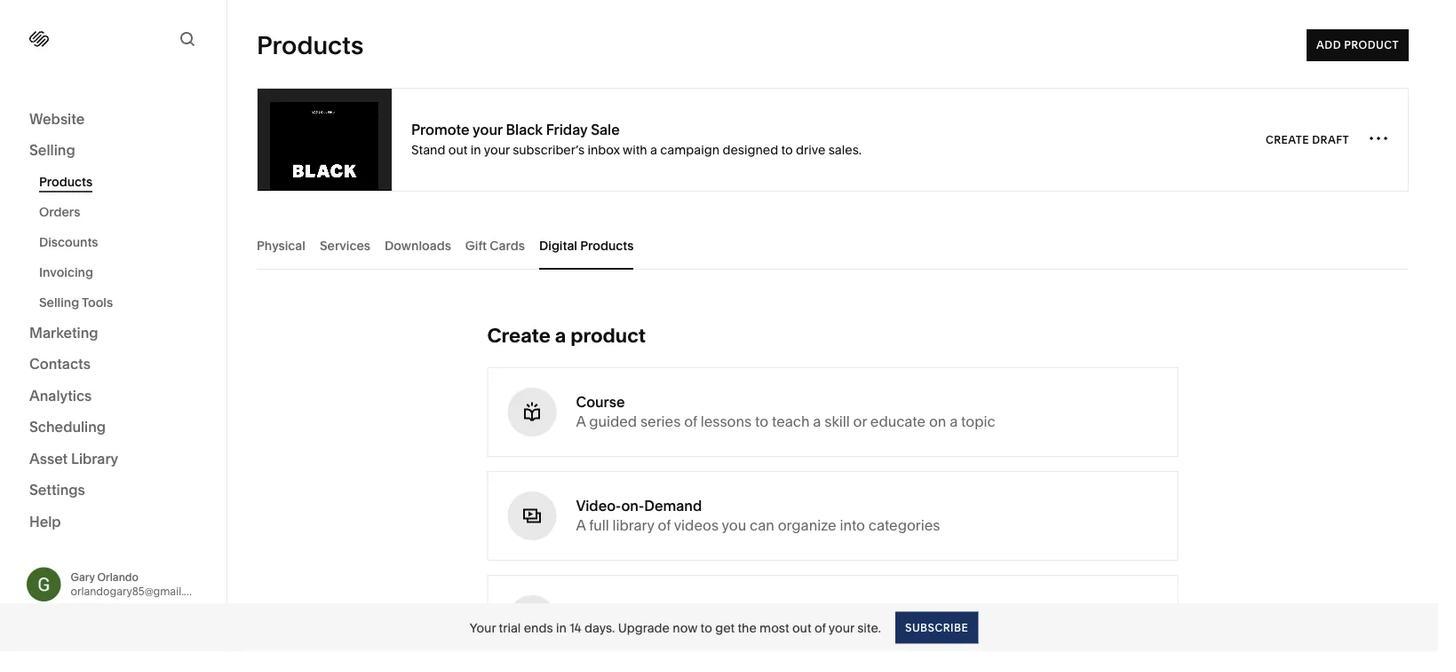 Task type: locate. For each thing, give the bounding box(es) containing it.
0 vertical spatial to
[[781, 142, 793, 157]]

subscribe button
[[895, 612, 978, 644]]

1 vertical spatial a
[[576, 517, 586, 535]]

create
[[1266, 133, 1309, 146], [487, 324, 551, 348]]

selling
[[29, 142, 75, 159], [39, 295, 79, 310]]

of right series
[[684, 413, 697, 431]]

1 vertical spatial selling
[[39, 295, 79, 310]]

add
[[1316, 39, 1341, 52]]

2 horizontal spatial to
[[781, 142, 793, 157]]

the
[[738, 621, 757, 636]]

create inside button
[[1266, 133, 1309, 146]]

of inside course a guided series of lessons to teach a skill or educate on a topic
[[684, 413, 697, 431]]

0 vertical spatial of
[[684, 413, 697, 431]]

of right most
[[814, 621, 826, 636]]

out down promote
[[448, 142, 468, 157]]

1 vertical spatial create
[[487, 324, 551, 348]]

1 vertical spatial products
[[39, 175, 93, 190]]

a inside video-on-demand a full library of videos you can organize into categories
[[576, 517, 586, 535]]

selling for selling
[[29, 142, 75, 159]]

discounts
[[39, 235, 98, 250]]

website link
[[29, 109, 197, 130]]

2 vertical spatial your
[[829, 621, 854, 636]]

0 horizontal spatial out
[[448, 142, 468, 157]]

out inside "promote your black friday sale stand out in your subscriber's inbox with a campaign designed to drive sales."
[[448, 142, 468, 157]]

1 horizontal spatial in
[[556, 621, 567, 636]]

1 horizontal spatial create
[[1266, 133, 1309, 146]]

designed
[[722, 142, 778, 157]]

or
[[853, 413, 867, 431]]

most
[[760, 621, 789, 636]]

gift cards
[[465, 238, 525, 253]]

to left get at bottom
[[700, 621, 712, 636]]

out
[[448, 142, 468, 157], [792, 621, 811, 636]]

1 vertical spatial of
[[658, 517, 671, 535]]

stand
[[411, 142, 445, 157]]

course
[[576, 394, 625, 411]]

14
[[569, 621, 581, 636]]

1 vertical spatial to
[[755, 413, 768, 431]]

1 horizontal spatial to
[[755, 413, 768, 431]]

organize
[[778, 517, 836, 535]]

products
[[257, 30, 364, 60], [39, 175, 93, 190], [580, 238, 634, 253]]

your
[[470, 621, 496, 636]]

2 vertical spatial products
[[580, 238, 634, 253]]

0 horizontal spatial in
[[471, 142, 481, 157]]

black
[[506, 121, 543, 139]]

0 horizontal spatial of
[[658, 517, 671, 535]]

library
[[71, 450, 118, 468]]

gift
[[465, 238, 487, 253]]

to left 'teach'
[[755, 413, 768, 431]]

of
[[684, 413, 697, 431], [658, 517, 671, 535], [814, 621, 826, 636]]

help link
[[29, 513, 61, 532]]

your left site.
[[829, 621, 854, 636]]

demand
[[644, 498, 702, 515]]

product
[[570, 324, 646, 348]]

full
[[589, 517, 609, 535]]

create for create a product
[[487, 324, 551, 348]]

tools
[[82, 295, 113, 310]]

your
[[473, 121, 502, 139], [484, 142, 510, 157], [829, 621, 854, 636]]

on
[[929, 413, 946, 431]]

a right with
[[650, 142, 657, 157]]

1 horizontal spatial of
[[684, 413, 697, 431]]

a
[[650, 142, 657, 157], [555, 324, 566, 348], [813, 413, 821, 431], [950, 413, 958, 431]]

library
[[612, 517, 654, 535]]

website
[[29, 110, 85, 127]]

downloads button
[[385, 221, 451, 270]]

asset library link
[[29, 449, 197, 470]]

skill
[[825, 413, 850, 431]]

of down demand
[[658, 517, 671, 535]]

a down course
[[576, 413, 586, 431]]

to left "drive"
[[781, 142, 793, 157]]

you
[[722, 517, 746, 535]]

categories
[[869, 517, 940, 535]]

in right stand
[[471, 142, 481, 157]]

0 horizontal spatial to
[[700, 621, 712, 636]]

out right most
[[792, 621, 811, 636]]

marketing link
[[29, 323, 197, 344]]

settings link
[[29, 481, 197, 502]]

1 a from the top
[[576, 413, 586, 431]]

a left skill in the right of the page
[[813, 413, 821, 431]]

selling up marketing
[[39, 295, 79, 310]]

0 vertical spatial in
[[471, 142, 481, 157]]

downloads
[[385, 238, 451, 253]]

series
[[640, 413, 681, 431]]

your left black
[[473, 121, 502, 139]]

campaign
[[660, 142, 720, 157]]

2 a from the top
[[576, 517, 586, 535]]

site
[[637, 602, 663, 619]]

now
[[673, 621, 697, 636]]

1 vertical spatial your
[[484, 142, 510, 157]]

in
[[471, 142, 481, 157], [556, 621, 567, 636]]

a left full
[[576, 517, 586, 535]]

a inside "promote your black friday sale stand out in your subscriber's inbox with a campaign designed to drive sales."
[[650, 142, 657, 157]]

in left 14 on the left
[[556, 621, 567, 636]]

1 horizontal spatial products
[[257, 30, 364, 60]]

2 horizontal spatial products
[[580, 238, 634, 253]]

2 horizontal spatial of
[[814, 621, 826, 636]]

guided
[[589, 413, 637, 431]]

selling down website
[[29, 142, 75, 159]]

into
[[840, 517, 865, 535]]

invoicing
[[39, 265, 93, 280]]

0 vertical spatial a
[[576, 413, 586, 431]]

invoicing link
[[39, 258, 207, 288]]

0 vertical spatial products
[[257, 30, 364, 60]]

video-
[[576, 498, 621, 515]]

1 vertical spatial out
[[792, 621, 811, 636]]

services button
[[320, 221, 370, 270]]

a
[[576, 413, 586, 431], [576, 517, 586, 535]]

your down black
[[484, 142, 510, 157]]

0 vertical spatial selling
[[29, 142, 75, 159]]

orlandogary85@gmail.com
[[71, 586, 206, 598]]

tab list
[[257, 221, 1409, 270]]

0 vertical spatial out
[[448, 142, 468, 157]]

0 vertical spatial create
[[1266, 133, 1309, 146]]

videos
[[674, 517, 719, 535]]

1 horizontal spatial out
[[792, 621, 811, 636]]

member
[[576, 602, 634, 619]]

asset library
[[29, 450, 118, 468]]

member site
[[576, 602, 663, 619]]

ends
[[524, 621, 553, 636]]

0 horizontal spatial create
[[487, 324, 551, 348]]



Task type: vqa. For each thing, say whether or not it's contained in the screenshot.
least
no



Task type: describe. For each thing, give the bounding box(es) containing it.
orders link
[[39, 197, 207, 227]]

video-on-demand a full library of videos you can organize into categories
[[576, 498, 940, 535]]

analytics
[[29, 387, 92, 405]]

with
[[623, 142, 647, 157]]

upgrade
[[618, 621, 670, 636]]

add product
[[1316, 39, 1399, 52]]

create for create draft
[[1266, 133, 1309, 146]]

digital
[[539, 238, 577, 253]]

draft
[[1312, 133, 1349, 146]]

digital products
[[539, 238, 634, 253]]

days.
[[584, 621, 615, 636]]

teach
[[772, 413, 810, 431]]

tab list containing physical
[[257, 221, 1409, 270]]

physical
[[257, 238, 305, 253]]

course a guided series of lessons to teach a skill or educate on a topic
[[576, 394, 995, 431]]

a inside course a guided series of lessons to teach a skill or educate on a topic
[[576, 413, 586, 431]]

trial
[[499, 621, 521, 636]]

physical button
[[257, 221, 305, 270]]

topic
[[961, 413, 995, 431]]

promote
[[411, 121, 470, 139]]

gary
[[71, 571, 95, 584]]

products inside button
[[580, 238, 634, 253]]

2 vertical spatial to
[[700, 621, 712, 636]]

to inside course a guided series of lessons to teach a skill or educate on a topic
[[755, 413, 768, 431]]

product
[[1344, 39, 1399, 52]]

scheduling
[[29, 419, 106, 436]]

inbox
[[587, 142, 620, 157]]

scheduling link
[[29, 418, 197, 439]]

drive
[[796, 142, 825, 157]]

selling tools link
[[39, 288, 207, 318]]

gary orlando orlandogary85@gmail.com
[[71, 571, 206, 598]]

products link
[[39, 167, 207, 197]]

a left 'product'
[[555, 324, 566, 348]]

get
[[715, 621, 735, 636]]

selling tools
[[39, 295, 113, 310]]

marketing
[[29, 324, 98, 342]]

cards
[[490, 238, 525, 253]]

promote your black friday sale stand out in your subscriber's inbox with a campaign designed to drive sales.
[[411, 121, 862, 157]]

orlando
[[97, 571, 139, 584]]

0 vertical spatial your
[[473, 121, 502, 139]]

can
[[750, 517, 774, 535]]

selling link
[[29, 141, 197, 162]]

create draft
[[1266, 133, 1349, 146]]

create a product
[[487, 324, 646, 348]]

sales.
[[828, 142, 862, 157]]

site.
[[857, 621, 881, 636]]

services
[[320, 238, 370, 253]]

of inside video-on-demand a full library of videos you can organize into categories
[[658, 517, 671, 535]]

1 vertical spatial in
[[556, 621, 567, 636]]

in inside "promote your black friday sale stand out in your subscriber's inbox with a campaign designed to drive sales."
[[471, 142, 481, 157]]

create draft button
[[1266, 124, 1349, 156]]

2 vertical spatial of
[[814, 621, 826, 636]]

discounts link
[[39, 227, 207, 258]]

digital products button
[[539, 221, 634, 270]]

friday
[[546, 121, 587, 139]]

contacts
[[29, 356, 91, 373]]

help
[[29, 513, 61, 531]]

orders
[[39, 205, 80, 220]]

to inside "promote your black friday sale stand out in your subscriber's inbox with a campaign designed to drive sales."
[[781, 142, 793, 157]]

your trial ends in 14 days. upgrade now to get the most out of your site.
[[470, 621, 881, 636]]

asset
[[29, 450, 68, 468]]

lessons
[[701, 413, 752, 431]]

subscribe
[[905, 622, 968, 635]]

add product button
[[1307, 29, 1409, 61]]

a right on
[[950, 413, 958, 431]]

subscriber's
[[513, 142, 585, 157]]

educate
[[870, 413, 926, 431]]

analytics link
[[29, 386, 197, 407]]

contacts link
[[29, 355, 197, 376]]

selling for selling tools
[[39, 295, 79, 310]]

member site button
[[487, 576, 1178, 653]]

settings
[[29, 482, 85, 499]]

0 horizontal spatial products
[[39, 175, 93, 190]]

gift cards button
[[465, 221, 525, 270]]

sale
[[591, 121, 620, 139]]

on-
[[621, 498, 644, 515]]



